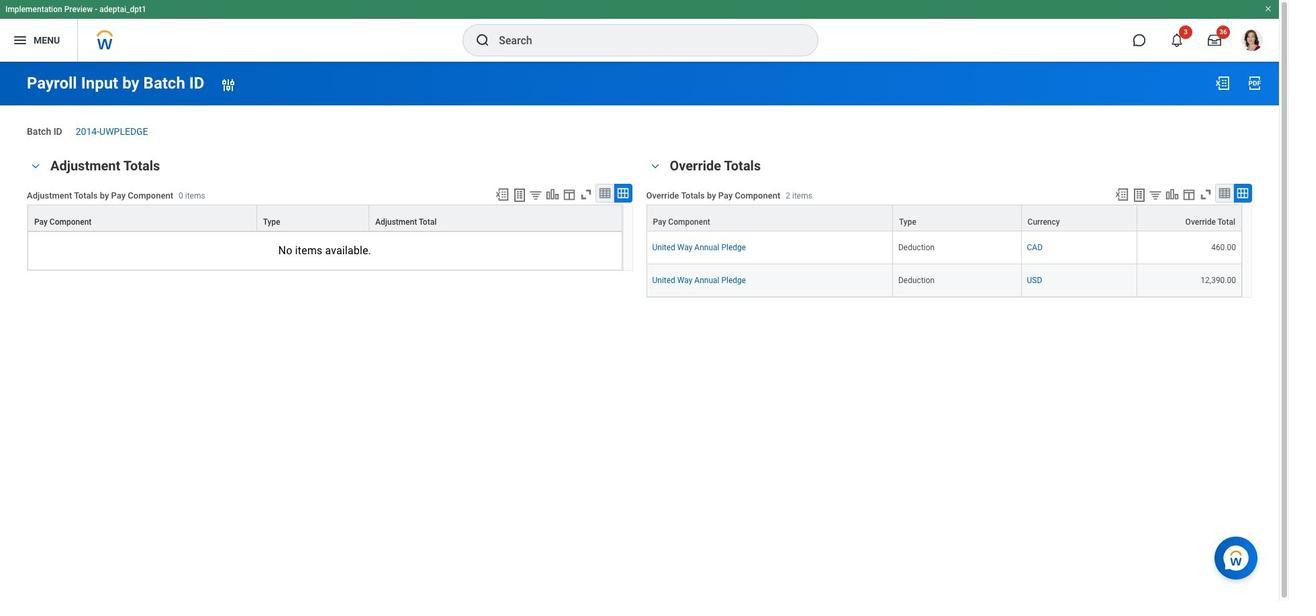 Task type: vqa. For each thing, say whether or not it's contained in the screenshot.
EXPORT TO EXCEL icon for Export to Worksheets image
yes



Task type: locate. For each thing, give the bounding box(es) containing it.
1 group from the left
[[27, 155, 633, 271]]

expand table image
[[617, 186, 630, 200], [1236, 186, 1250, 200]]

view printable version (pdf) image
[[1247, 75, 1263, 91]]

2 expand table image from the left
[[1236, 186, 1250, 200]]

export to excel image
[[495, 187, 510, 202]]

1 vertical spatial export to excel image
[[1115, 187, 1129, 202]]

0 horizontal spatial expand table image
[[617, 186, 630, 200]]

2 fullscreen image from the left
[[1199, 187, 1213, 202]]

fullscreen image
[[579, 187, 594, 202], [1199, 187, 1213, 202]]

change selection image
[[220, 77, 237, 93]]

column header
[[646, 205, 893, 232]]

toolbar for chevron down image
[[489, 184, 633, 205]]

export to excel image
[[1215, 75, 1231, 91], [1115, 187, 1129, 202]]

1 expand table image from the left
[[617, 186, 630, 200]]

row
[[28, 205, 622, 232], [646, 205, 1242, 232], [646, 232, 1242, 264], [646, 264, 1242, 297]]

0 horizontal spatial fullscreen image
[[579, 187, 594, 202]]

group
[[27, 155, 633, 271], [646, 155, 1252, 298]]

1 horizontal spatial group
[[646, 155, 1252, 298]]

2 toolbar from the left
[[1109, 184, 1252, 205]]

1 toolbar from the left
[[489, 184, 633, 205]]

1 horizontal spatial expand table image
[[1236, 186, 1250, 200]]

fullscreen image right click to view/edit grid preferences image
[[1199, 187, 1213, 202]]

fullscreen image right click to view/edit grid preferences icon
[[579, 187, 594, 202]]

toolbar for chevron down icon
[[1109, 184, 1252, 205]]

chevron down image
[[647, 162, 663, 171]]

1 fullscreen image from the left
[[579, 187, 594, 202]]

1 horizontal spatial toolbar
[[1109, 184, 1252, 205]]

1 horizontal spatial export to excel image
[[1215, 75, 1231, 91]]

export to excel image left view printable version (pdf) "icon"
[[1215, 75, 1231, 91]]

export to excel image left export to worksheets image
[[1115, 187, 1129, 202]]

0 horizontal spatial group
[[27, 155, 633, 271]]

0 horizontal spatial toolbar
[[489, 184, 633, 205]]

expand table image right table image
[[1236, 186, 1250, 200]]

close environment banner image
[[1264, 5, 1272, 13]]

toolbar
[[489, 184, 633, 205], [1109, 184, 1252, 205]]

0 horizontal spatial export to excel image
[[1115, 187, 1129, 202]]

table image
[[1218, 186, 1231, 200]]

expand table image right table icon
[[617, 186, 630, 200]]

profile logan mcneil image
[[1241, 30, 1263, 54]]

expand table image for table icon
[[617, 186, 630, 200]]

0 vertical spatial export to excel image
[[1215, 75, 1231, 91]]

banner
[[0, 0, 1279, 62]]

1 horizontal spatial fullscreen image
[[1199, 187, 1213, 202]]

main content
[[0, 62, 1279, 310]]

export to worksheets image
[[512, 187, 528, 203]]

table image
[[599, 186, 612, 200]]

payroll input by batch id - expand/collapse chart image
[[1165, 187, 1180, 202]]

export to excel image for view printable version (pdf) "icon"
[[1215, 75, 1231, 91]]

select to filter grid data image
[[529, 188, 544, 202]]

chevron down image
[[28, 162, 44, 171]]



Task type: describe. For each thing, give the bounding box(es) containing it.
expand table image for table image
[[1236, 186, 1250, 200]]

fullscreen image for click to view/edit grid preferences icon
[[579, 187, 594, 202]]

notifications large image
[[1170, 34, 1184, 47]]

select to filter grid data image
[[1148, 188, 1163, 202]]

fullscreen image for click to view/edit grid preferences image
[[1199, 187, 1213, 202]]

justify image
[[12, 32, 28, 48]]

export to worksheets image
[[1131, 187, 1147, 203]]

payroll input by batch id - expand/collapse chart image
[[546, 187, 560, 202]]

export to excel image for export to worksheets image
[[1115, 187, 1129, 202]]

click to view/edit grid preferences image
[[1182, 187, 1196, 202]]

click to view/edit grid preferences image
[[562, 187, 577, 202]]

2 group from the left
[[646, 155, 1252, 298]]

Search Workday  search field
[[499, 26, 790, 55]]

inbox large image
[[1208, 34, 1221, 47]]

search image
[[475, 32, 491, 48]]



